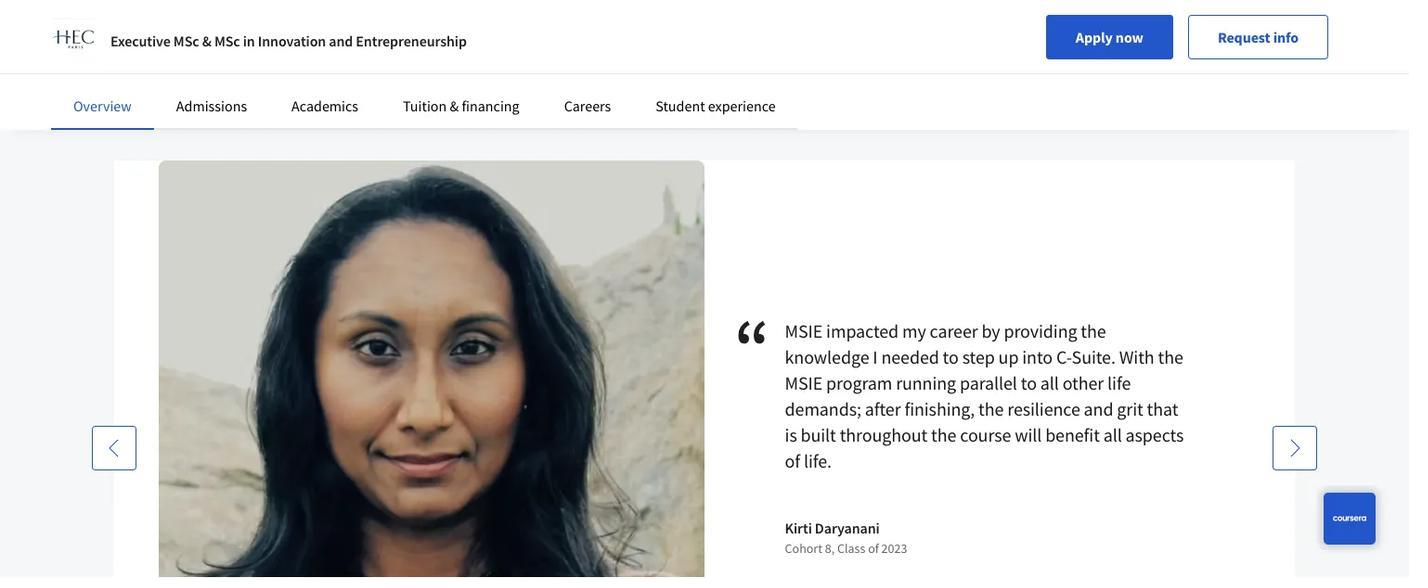Task type: locate. For each thing, give the bounding box(es) containing it.
experience
[[1127, 44, 1194, 61], [708, 97, 776, 115]]

to left in
[[227, 24, 239, 42]]

& left in
[[202, 32, 212, 50]]

msie up knowledge
[[785, 320, 823, 343]]

find
[[83, 24, 109, 42]]

1 horizontal spatial needed
[[882, 346, 939, 369]]

and left the for
[[329, 32, 353, 50]]

1 vertical spatial msie
[[785, 372, 823, 395]]

0 vertical spatial and
[[329, 32, 353, 50]]

2 horizontal spatial to
[[1021, 372, 1037, 395]]

apply
[[318, 24, 351, 42]]

impacted
[[826, 320, 899, 343]]

into
[[1023, 346, 1053, 369]]

career
[[930, 320, 978, 343]]

0 horizontal spatial msc
[[173, 32, 199, 50]]

up
[[999, 346, 1019, 369]]

to inside list
[[227, 24, 239, 42]]

msc left in
[[214, 32, 240, 50]]

needed inside list
[[177, 24, 223, 42]]

0 horizontal spatial experience
[[708, 97, 776, 115]]

needed
[[177, 24, 223, 42], [882, 346, 939, 369]]

find out what's needed to successfully apply for your path
[[83, 24, 434, 42]]

1 horizontal spatial experience
[[1127, 44, 1194, 61]]

0 horizontal spatial of
[[785, 450, 800, 473]]

other
[[1063, 372, 1104, 395]]

for
[[354, 24, 371, 42]]

1 vertical spatial experience
[[708, 97, 776, 115]]

0 vertical spatial msie
[[785, 320, 823, 343]]

hec paris logo image
[[51, 19, 96, 63]]

i
[[873, 346, 878, 369]]

of
[[785, 450, 800, 473], [868, 540, 879, 557]]

msc right the executive
[[173, 32, 199, 50]]

innovation
[[258, 32, 326, 50]]

1 vertical spatial needed
[[882, 346, 939, 369]]

in
[[243, 32, 255, 50]]

1 horizontal spatial to
[[943, 346, 959, 369]]

explore the hec paris student experience
[[943, 44, 1194, 61]]

will
[[1015, 424, 1042, 447]]

list item
[[483, 0, 913, 92]]

to down into
[[1021, 372, 1037, 395]]

1 horizontal spatial &
[[450, 97, 459, 115]]

what's
[[136, 24, 174, 42]]

life
[[1108, 372, 1131, 395]]

all
[[1041, 372, 1059, 395], [1104, 424, 1122, 447]]

msie impacted my career by providing the knowledge i needed to step up into c-suite. with the msie program running parallel to all other life demands; after finishing, the resilience and grit that is built throughout the course will benefit all aspects of life.
[[785, 320, 1184, 473]]

msc
[[173, 32, 199, 50], [214, 32, 240, 50]]

1 horizontal spatial msc
[[214, 32, 240, 50]]

experience right student at right top
[[1127, 44, 1194, 61]]

list containing find out what's needed to successfully apply for your path
[[51, 0, 1358, 94]]

list
[[51, 0, 1358, 94]]

1 vertical spatial of
[[868, 540, 879, 557]]

1 msie from the top
[[785, 320, 823, 343]]

the right with
[[1158, 346, 1184, 369]]

of left life.
[[785, 450, 800, 473]]

all down grit
[[1104, 424, 1122, 447]]

cohort
[[785, 540, 823, 557]]

1 horizontal spatial all
[[1104, 424, 1122, 447]]

& right tuition
[[450, 97, 459, 115]]

program
[[826, 372, 893, 395]]

&
[[202, 32, 212, 50], [450, 97, 459, 115]]

needed down my
[[882, 346, 939, 369]]

needed right 'what's'
[[177, 24, 223, 42]]

experience right student
[[708, 97, 776, 115]]

successfully
[[242, 24, 314, 42]]

is
[[785, 424, 797, 447]]

my
[[902, 320, 926, 343]]

all up "resilience"
[[1041, 372, 1059, 395]]

1 vertical spatial and
[[1084, 398, 1114, 421]]

after
[[865, 398, 901, 421]]

careers link
[[564, 97, 611, 115]]

the left hec
[[992, 44, 1012, 61]]

running
[[896, 372, 956, 395]]

msie
[[785, 320, 823, 343], [785, 372, 823, 395]]

0 vertical spatial of
[[785, 450, 800, 473]]

0 vertical spatial &
[[202, 32, 212, 50]]

2 vertical spatial to
[[1021, 372, 1037, 395]]

and down other
[[1084, 398, 1114, 421]]

needed inside msie impacted my career by providing the knowledge i needed to step up into c-suite. with the msie program running parallel to all other life demands; after finishing, the resilience and grit that is built throughout the course will benefit all aspects of life.
[[882, 346, 939, 369]]

the
[[992, 44, 1012, 61], [1081, 320, 1106, 343], [1158, 346, 1184, 369], [979, 398, 1004, 421], [931, 424, 957, 447]]

2 msie from the top
[[785, 372, 823, 395]]

by
[[982, 320, 1000, 343]]

1 horizontal spatial and
[[1084, 398, 1114, 421]]

built
[[801, 424, 836, 447]]

and
[[329, 32, 353, 50], [1084, 398, 1114, 421]]

0 horizontal spatial all
[[1041, 372, 1059, 395]]

0 vertical spatial to
[[227, 24, 239, 42]]

to down career
[[943, 346, 959, 369]]

financing
[[462, 97, 520, 115]]

executive
[[110, 32, 171, 50]]

msie up demands;
[[785, 372, 823, 395]]

overview link
[[73, 97, 132, 115]]

find out what's needed to successfully apply for your path link
[[83, 24, 434, 42]]

tuition & financing link
[[403, 97, 520, 115]]

0 horizontal spatial needed
[[177, 24, 223, 42]]

of left 2023
[[868, 540, 879, 557]]

to
[[227, 24, 239, 42], [943, 346, 959, 369], [1021, 372, 1037, 395]]

1 horizontal spatial of
[[868, 540, 879, 557]]

1 vertical spatial all
[[1104, 424, 1122, 447]]

0 horizontal spatial to
[[227, 24, 239, 42]]

benefit
[[1046, 424, 1100, 447]]

daryanani
[[815, 519, 880, 538]]

academics link
[[292, 97, 358, 115]]

demands;
[[785, 398, 861, 421]]

of inside kirti daryanani cohort 8, class of 2023
[[868, 540, 879, 557]]

1 vertical spatial to
[[943, 346, 959, 369]]

paris
[[1044, 44, 1074, 61]]

0 vertical spatial all
[[1041, 372, 1059, 395]]

1 msc from the left
[[173, 32, 199, 50]]

0 vertical spatial needed
[[177, 24, 223, 42]]

apply now
[[1076, 28, 1144, 46]]

the up suite.
[[1081, 320, 1106, 343]]

the down finishing,
[[931, 424, 957, 447]]

with
[[1119, 346, 1155, 369]]

1 vertical spatial &
[[450, 97, 459, 115]]



Task type: vqa. For each thing, say whether or not it's contained in the screenshot.
$49 Earn
no



Task type: describe. For each thing, give the bounding box(es) containing it.
parallel
[[960, 372, 1017, 395]]

step
[[962, 346, 995, 369]]

previous image
[[105, 439, 123, 458]]

next image
[[1286, 439, 1304, 458]]

life.
[[804, 450, 832, 473]]

executive msc & msc in innovation and entrepreneurship
[[110, 32, 467, 50]]

aspects
[[1126, 424, 1184, 447]]

throughout
[[840, 424, 928, 447]]

class
[[837, 540, 866, 557]]

explore the hec paris student experience link
[[943, 44, 1194, 61]]

admissions
[[176, 97, 247, 115]]

0 vertical spatial experience
[[1127, 44, 1194, 61]]

academics
[[292, 97, 358, 115]]

of inside msie impacted my career by providing the knowledge i needed to step up into c-suite. with the msie program running parallel to all other life demands; after finishing, the resilience and grit that is built throughout the course will benefit all aspects of life.
[[785, 450, 800, 473]]

suite.
[[1072, 346, 1116, 369]]

tuition & financing
[[403, 97, 520, 115]]

apply
[[1076, 28, 1113, 46]]

admissions link
[[176, 97, 247, 115]]

8,
[[825, 540, 835, 557]]

grit
[[1117, 398, 1144, 421]]

entrepreneurship
[[356, 32, 467, 50]]

now
[[1116, 28, 1144, 46]]

0 horizontal spatial and
[[329, 32, 353, 50]]

finishing,
[[905, 398, 975, 421]]

request info
[[1218, 28, 1299, 46]]

out
[[112, 24, 132, 42]]

2023
[[882, 540, 908, 557]]

kirti daryanani cohort 8, class of 2023
[[785, 519, 908, 557]]

info
[[1274, 28, 1299, 46]]

course
[[960, 424, 1011, 447]]

0 horizontal spatial &
[[202, 32, 212, 50]]

the down parallel
[[979, 398, 1004, 421]]

path
[[406, 24, 434, 42]]

resilience
[[1008, 398, 1080, 421]]

testimonial by kirti daryanani image
[[159, 161, 705, 578]]

c-
[[1057, 346, 1072, 369]]

that
[[1147, 398, 1179, 421]]

student
[[656, 97, 705, 115]]

request
[[1218, 28, 1271, 46]]

kirti
[[785, 519, 812, 538]]

your
[[375, 24, 403, 42]]

apply now button
[[1046, 15, 1173, 59]]

providing
[[1004, 320, 1077, 343]]

knowledge
[[785, 346, 869, 369]]

tuition
[[403, 97, 447, 115]]

hec
[[1015, 44, 1040, 61]]

overview
[[73, 97, 132, 115]]

student experience link
[[656, 97, 776, 115]]

2 msc from the left
[[214, 32, 240, 50]]

and inside msie impacted my career by providing the knowledge i needed to step up into c-suite. with the msie program running parallel to all other life demands; after finishing, the resilience and grit that is built throughout the course will benefit all aspects of life.
[[1084, 398, 1114, 421]]

the inside list
[[992, 44, 1012, 61]]

explore
[[943, 44, 989, 61]]

student
[[1077, 44, 1124, 61]]

"
[[734, 299, 785, 393]]

request info button
[[1188, 15, 1329, 59]]

student experience
[[656, 97, 776, 115]]

careers
[[564, 97, 611, 115]]



